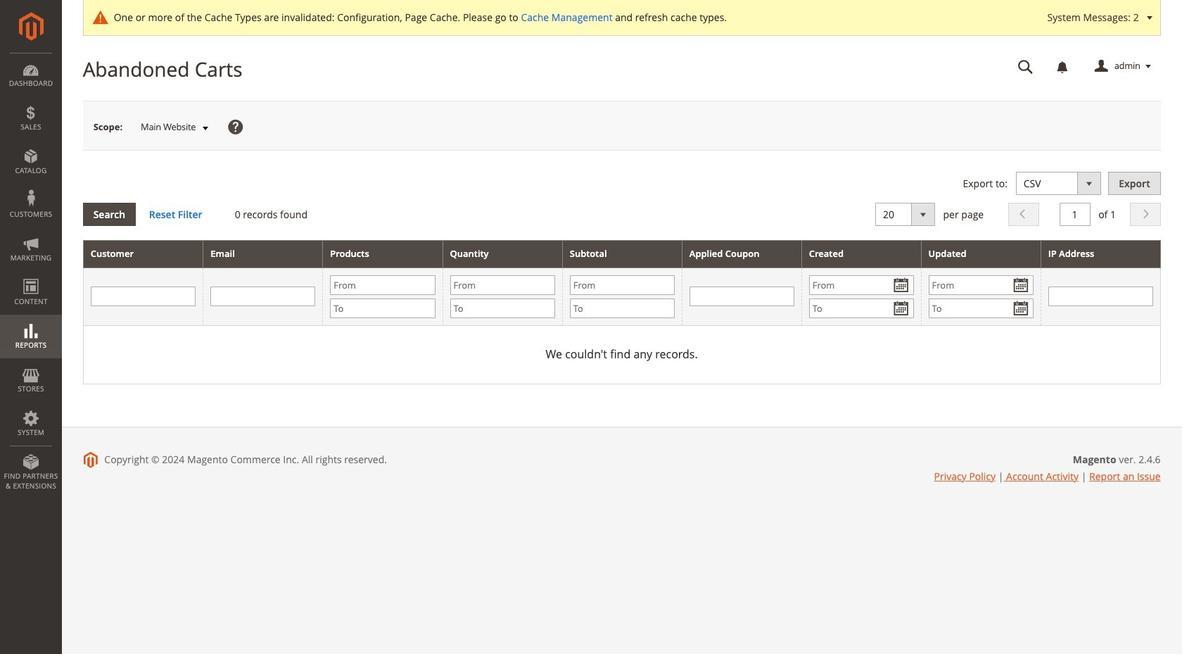 Task type: describe. For each thing, give the bounding box(es) containing it.
magento admin panel image
[[19, 12, 43, 41]]

2 to text field from the left
[[570, 298, 675, 318]]

3 to text field from the left
[[809, 298, 914, 318]]

from text field for first to text box from left
[[330, 275, 435, 295]]

1 from text field from the left
[[450, 275, 555, 295]]



Task type: locate. For each thing, give the bounding box(es) containing it.
1 from text field from the left
[[330, 275, 435, 295]]

2 from text field from the left
[[570, 275, 675, 295]]

0 horizontal spatial to text field
[[450, 298, 555, 318]]

To text field
[[330, 298, 435, 318], [570, 298, 675, 318], [809, 298, 914, 318]]

2 horizontal spatial from text field
[[809, 275, 914, 295]]

1 horizontal spatial from text field
[[570, 275, 675, 295]]

from text field for 2nd to text box from left
[[570, 275, 675, 295]]

0 horizontal spatial from text field
[[450, 275, 555, 295]]

from text field for third to text box
[[809, 275, 914, 295]]

to text field for second from text box from right
[[450, 298, 555, 318]]

1 to text field from the left
[[330, 298, 435, 318]]

1 horizontal spatial to text field
[[570, 298, 675, 318]]

None text field
[[1009, 54, 1044, 79], [211, 287, 316, 307], [1009, 54, 1044, 79], [211, 287, 316, 307]]

3 from text field from the left
[[809, 275, 914, 295]]

1 to text field from the left
[[450, 298, 555, 318]]

0 horizontal spatial from text field
[[330, 275, 435, 295]]

2 from text field from the left
[[929, 275, 1034, 295]]

None text field
[[1060, 203, 1091, 226], [91, 287, 196, 307], [690, 287, 795, 307], [1049, 287, 1154, 307], [1060, 203, 1091, 226], [91, 287, 196, 307], [690, 287, 795, 307], [1049, 287, 1154, 307]]

menu bar
[[0, 53, 62, 498]]

To text field
[[450, 298, 555, 318], [929, 298, 1034, 318]]

2 to text field from the left
[[929, 298, 1034, 318]]

1 horizontal spatial from text field
[[929, 275, 1034, 295]]

2 horizontal spatial to text field
[[809, 298, 914, 318]]

From text field
[[330, 275, 435, 295], [570, 275, 675, 295], [809, 275, 914, 295]]

to text field for 2nd from text box from left
[[929, 298, 1034, 318]]

0 horizontal spatial to text field
[[330, 298, 435, 318]]

From text field
[[450, 275, 555, 295], [929, 275, 1034, 295]]

1 horizontal spatial to text field
[[929, 298, 1034, 318]]



Task type: vqa. For each thing, say whether or not it's contained in the screenshot.
the leftmost To text field
yes



